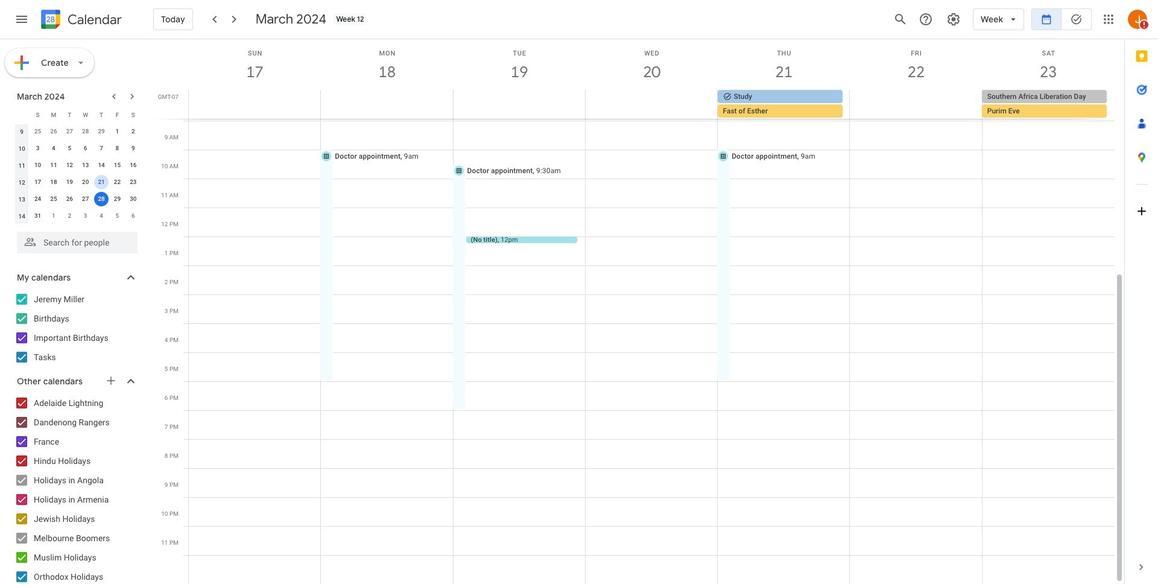 Task type: vqa. For each thing, say whether or not it's contained in the screenshot.
Adjusted availability Indicate times you're available for specific dates
no



Task type: describe. For each thing, give the bounding box(es) containing it.
18 element
[[46, 175, 61, 189]]

april 5 element
[[110, 209, 125, 223]]

25 element
[[46, 192, 61, 206]]

22 element
[[110, 175, 125, 189]]

april 3 element
[[78, 209, 93, 223]]

february 26 element
[[46, 124, 61, 139]]

14 element
[[94, 158, 109, 173]]

30 element
[[126, 192, 140, 206]]

4 element
[[46, 141, 61, 156]]

my calendars list
[[2, 290, 150, 367]]

february 25 element
[[31, 124, 45, 139]]

24 element
[[31, 192, 45, 206]]

31 element
[[31, 209, 45, 223]]

28, today element
[[94, 192, 109, 206]]

add other calendars image
[[105, 375, 117, 387]]

23 element
[[126, 175, 140, 189]]

10 element
[[31, 158, 45, 173]]

12 element
[[62, 158, 77, 173]]

11 element
[[46, 158, 61, 173]]

row group inside march 2024 grid
[[14, 123, 141, 224]]

6 element
[[78, 141, 93, 156]]

april 2 element
[[62, 209, 77, 223]]

21 element
[[94, 175, 109, 189]]

main drawer image
[[14, 12, 29, 27]]



Task type: locate. For each thing, give the bounding box(es) containing it.
19 element
[[62, 175, 77, 189]]

15 element
[[110, 158, 125, 173]]

row
[[183, 90, 1125, 119], [14, 106, 141, 123], [14, 123, 141, 140], [14, 140, 141, 157], [14, 157, 141, 174], [14, 174, 141, 191], [14, 191, 141, 208], [14, 208, 141, 224]]

calendar element
[[39, 7, 122, 34]]

column header inside march 2024 grid
[[14, 106, 30, 123]]

8 element
[[110, 141, 125, 156]]

Search for people text field
[[24, 232, 130, 253]]

february 29 element
[[94, 124, 109, 139]]

20 element
[[78, 175, 93, 189]]

None search field
[[0, 227, 150, 253]]

3 element
[[31, 141, 45, 156]]

february 28 element
[[78, 124, 93, 139]]

7 element
[[94, 141, 109, 156]]

column header
[[14, 106, 30, 123]]

cell
[[189, 90, 321, 119], [321, 90, 453, 119], [453, 90, 586, 119], [586, 90, 718, 119], [718, 90, 850, 119], [850, 90, 982, 119], [982, 90, 1115, 119], [93, 174, 109, 191], [93, 191, 109, 208]]

27 element
[[78, 192, 93, 206]]

heading inside calendar element
[[65, 12, 122, 27]]

5 element
[[62, 141, 77, 156]]

heading
[[65, 12, 122, 27]]

march 2024 grid
[[11, 106, 141, 224]]

2 element
[[126, 124, 140, 139]]

26 element
[[62, 192, 77, 206]]

other calendars list
[[2, 393, 150, 584]]

1 element
[[110, 124, 125, 139]]

april 1 element
[[46, 209, 61, 223]]

9 element
[[126, 141, 140, 156]]

april 6 element
[[126, 209, 140, 223]]

tab list
[[1125, 39, 1159, 550]]

17 element
[[31, 175, 45, 189]]

april 4 element
[[94, 209, 109, 223]]

13 element
[[78, 158, 93, 173]]

29 element
[[110, 192, 125, 206]]

16 element
[[126, 158, 140, 173]]

settings menu image
[[947, 12, 961, 27]]

february 27 element
[[62, 124, 77, 139]]

grid
[[154, 39, 1125, 584]]

row group
[[14, 123, 141, 224]]



